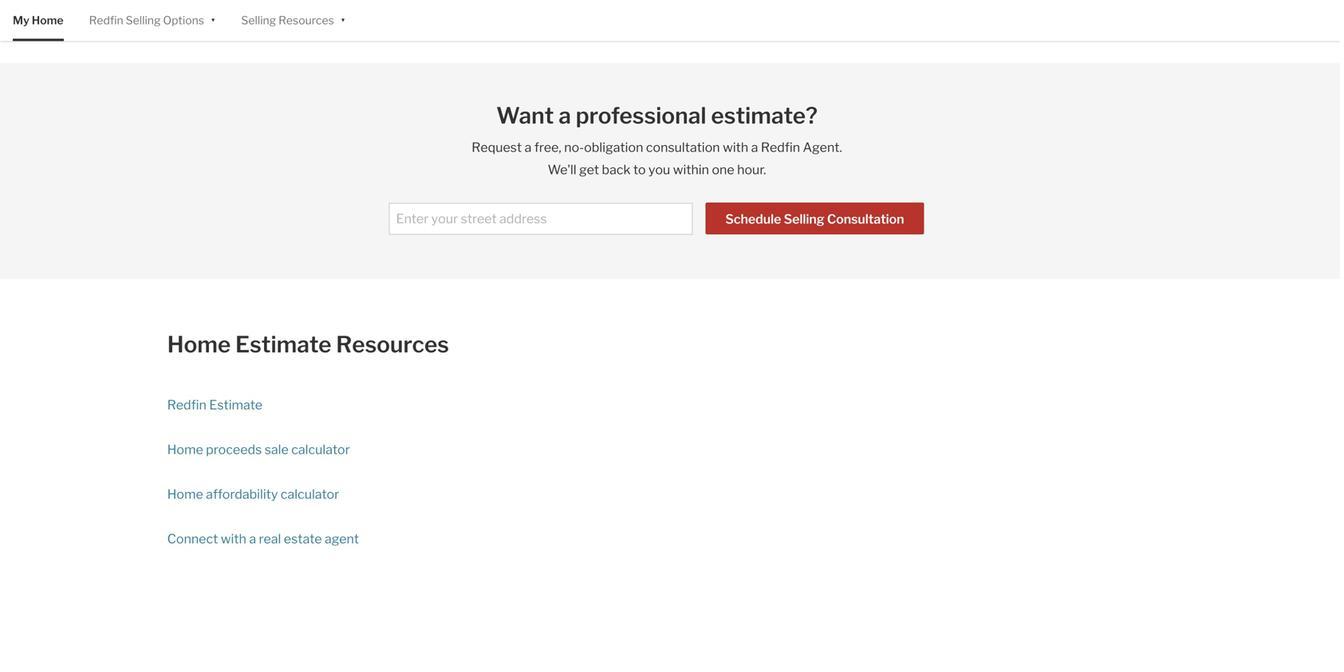 Task type: vqa. For each thing, say whether or not it's contained in the screenshot.
not
no



Task type: locate. For each thing, give the bounding box(es) containing it.
1 horizontal spatial resources
[[336, 331, 449, 358]]

calculator up "estate"
[[281, 487, 339, 502]]

1 vertical spatial estimate
[[209, 397, 263, 413]]

0 horizontal spatial redfin
[[89, 14, 123, 27]]

selling
[[126, 14, 161, 27], [241, 14, 276, 27], [784, 212, 825, 227]]

want a professional estimate?
[[496, 102, 818, 129]]

hour.
[[737, 162, 766, 177]]

1 horizontal spatial ▾
[[341, 12, 346, 26]]

0 horizontal spatial selling
[[126, 14, 161, 27]]

selling right options
[[241, 14, 276, 27]]

redfin down estimate?
[[761, 140, 800, 155]]

schedule selling consultation button
[[706, 203, 925, 235]]

1 vertical spatial resources
[[336, 331, 449, 358]]

with
[[723, 140, 749, 155], [221, 532, 246, 547]]

1 horizontal spatial redfin
[[167, 397, 207, 413]]

home affordability calculator
[[167, 487, 339, 502]]

redfin estimate link
[[167, 397, 263, 413]]

1 horizontal spatial selling
[[241, 14, 276, 27]]

free,
[[535, 140, 562, 155]]

0 vertical spatial resources
[[279, 14, 334, 27]]

with up one
[[723, 140, 749, 155]]

connect with a real estate agent
[[167, 532, 359, 547]]

2 vertical spatial redfin
[[167, 397, 207, 413]]

connect
[[167, 532, 218, 547]]

1 ▾ from the left
[[211, 12, 216, 26]]

0 horizontal spatial ▾
[[211, 12, 216, 26]]

0 vertical spatial estimate
[[235, 331, 332, 358]]

you
[[649, 162, 671, 177]]

0 vertical spatial calculator
[[291, 442, 350, 458]]

home up connect at bottom left
[[167, 487, 203, 502]]

0 horizontal spatial with
[[221, 532, 246, 547]]

redfin inside redfin selling options ▾
[[89, 14, 123, 27]]

professional
[[576, 102, 707, 129]]

1 vertical spatial redfin
[[761, 140, 800, 155]]

Enter your street address search field
[[389, 203, 693, 235]]

▾ right options
[[211, 12, 216, 26]]

with left real
[[221, 532, 246, 547]]

estimate?
[[711, 102, 818, 129]]

0 vertical spatial redfin
[[89, 14, 123, 27]]

connect with a real estate agent link
[[167, 532, 359, 547]]

2 horizontal spatial redfin
[[761, 140, 800, 155]]

▾ inside selling resources ▾
[[341, 12, 346, 26]]

home affordability calculator link
[[167, 487, 339, 502]]

redfin right my home
[[89, 14, 123, 27]]

no-
[[564, 140, 584, 155]]

get
[[579, 162, 599, 177]]

2 horizontal spatial selling
[[784, 212, 825, 227]]

consultation
[[827, 212, 905, 227]]

selling for schedule
[[784, 212, 825, 227]]

request
[[472, 140, 522, 155]]

selling inside redfin selling options ▾
[[126, 14, 161, 27]]

1 horizontal spatial with
[[723, 140, 749, 155]]

selling inside button
[[784, 212, 825, 227]]

selling left options
[[126, 14, 161, 27]]

home for home proceeds sale calculator
[[167, 442, 203, 458]]

home
[[32, 14, 63, 27], [167, 331, 231, 358], [167, 442, 203, 458], [167, 487, 203, 502]]

obligation
[[584, 140, 644, 155]]

consultation
[[646, 140, 720, 155]]

calculator
[[291, 442, 350, 458], [281, 487, 339, 502]]

redfin inside request a free, no-obligation consultation with a redfin agent. we'll get back to you within one hour.
[[761, 140, 800, 155]]

a
[[559, 102, 571, 129], [525, 140, 532, 155], [751, 140, 758, 155], [249, 532, 256, 547]]

calculator right sale
[[291, 442, 350, 458]]

selling right schedule
[[784, 212, 825, 227]]

▾
[[211, 12, 216, 26], [341, 12, 346, 26]]

back
[[602, 162, 631, 177]]

request a free, no-obligation consultation with a redfin agent. we'll get back to you within one hour.
[[472, 140, 843, 177]]

estimate
[[235, 331, 332, 358], [209, 397, 263, 413]]

my home
[[13, 14, 63, 27]]

schedule selling consultation
[[726, 212, 905, 227]]

redfin up proceeds
[[167, 397, 207, 413]]

to
[[634, 162, 646, 177]]

0 vertical spatial with
[[723, 140, 749, 155]]

a up no-
[[559, 102, 571, 129]]

2 ▾ from the left
[[341, 12, 346, 26]]

a up hour.
[[751, 140, 758, 155]]

home left proceeds
[[167, 442, 203, 458]]

home right the my
[[32, 14, 63, 27]]

▾ right selling resources link
[[341, 12, 346, 26]]

resources
[[279, 14, 334, 27], [336, 331, 449, 358]]

home up the redfin estimate link
[[167, 331, 231, 358]]

redfin
[[89, 14, 123, 27], [761, 140, 800, 155], [167, 397, 207, 413]]

0 horizontal spatial resources
[[279, 14, 334, 27]]



Task type: describe. For each thing, give the bounding box(es) containing it.
within
[[673, 162, 709, 177]]

selling for redfin
[[126, 14, 161, 27]]

selling inside selling resources ▾
[[241, 14, 276, 27]]

a left free,
[[525, 140, 532, 155]]

home proceeds sale calculator
[[167, 442, 350, 458]]

a left real
[[249, 532, 256, 547]]

schedule
[[726, 212, 782, 227]]

agent.
[[803, 140, 843, 155]]

estimate for home
[[235, 331, 332, 358]]

home proceeds sale calculator link
[[167, 442, 350, 458]]

my
[[13, 14, 29, 27]]

redfin selling options ▾
[[89, 12, 216, 27]]

home estimate resources
[[167, 331, 449, 358]]

redfin estimate
[[167, 397, 263, 413]]

agent
[[325, 532, 359, 547]]

selling resources link
[[241, 0, 334, 41]]

▾ inside redfin selling options ▾
[[211, 12, 216, 26]]

home for home estimate resources
[[167, 331, 231, 358]]

one
[[712, 162, 735, 177]]

we'll
[[548, 162, 577, 177]]

estate
[[284, 532, 322, 547]]

redfin for redfin selling options ▾
[[89, 14, 123, 27]]

1 vertical spatial calculator
[[281, 487, 339, 502]]

my home link
[[13, 0, 63, 41]]

selling resources ▾
[[241, 12, 346, 27]]

options
[[163, 14, 204, 27]]

proceeds
[[206, 442, 262, 458]]

resources inside selling resources ▾
[[279, 14, 334, 27]]

redfin for redfin estimate
[[167, 397, 207, 413]]

1 vertical spatial with
[[221, 532, 246, 547]]

real
[[259, 532, 281, 547]]

want
[[496, 102, 554, 129]]

estimate for redfin
[[209, 397, 263, 413]]

sale
[[265, 442, 289, 458]]

redfin selling options link
[[89, 0, 204, 41]]

home for home affordability calculator
[[167, 487, 203, 502]]

affordability
[[206, 487, 278, 502]]

with inside request a free, no-obligation consultation with a redfin agent. we'll get back to you within one hour.
[[723, 140, 749, 155]]



